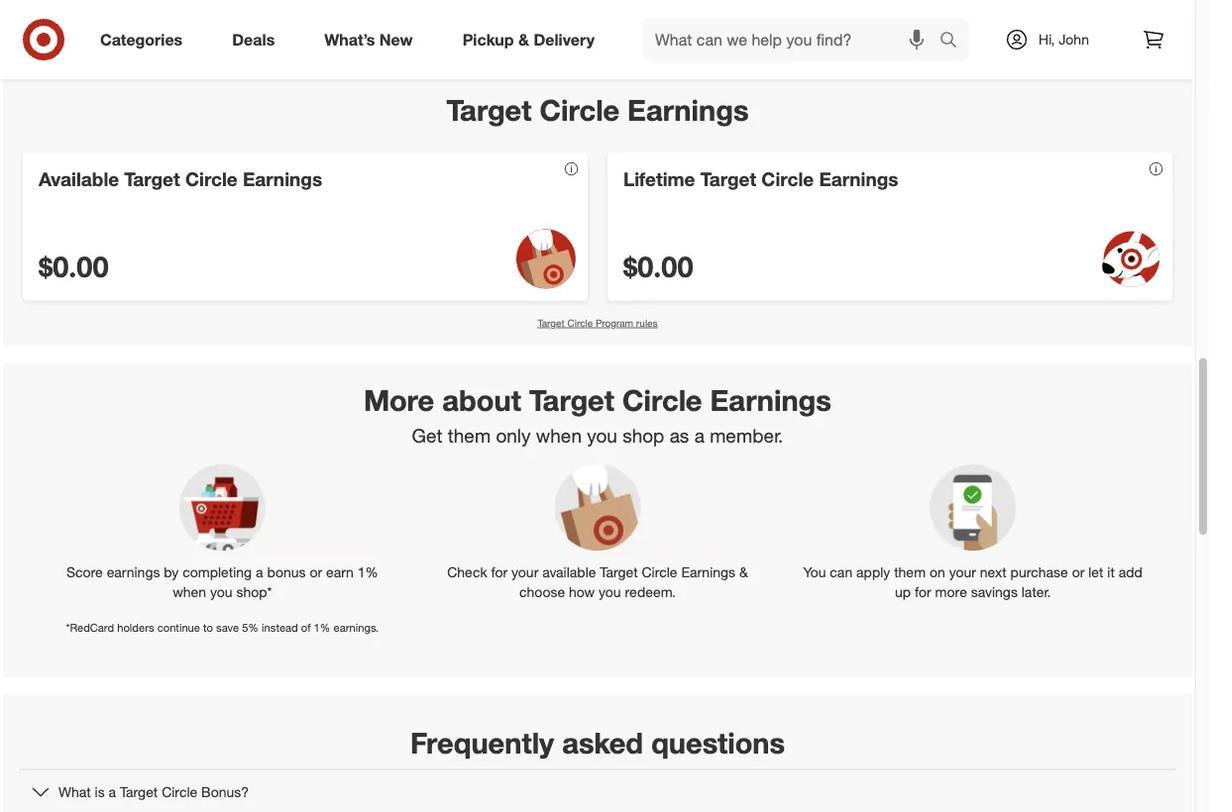 Task type: locate. For each thing, give the bounding box(es) containing it.
categories
[[100, 30, 183, 49]]

0 horizontal spatial when
[[173, 584, 206, 601]]

you right how
[[599, 584, 621, 601]]

questions
[[651, 726, 785, 761]]

0 horizontal spatial them
[[448, 424, 491, 447]]

0 horizontal spatial for
[[491, 564, 508, 581]]

for right up
[[915, 584, 932, 601]]

1% right of
[[314, 621, 331, 635]]

0 vertical spatial for
[[491, 564, 508, 581]]

circle earnings
[[185, 168, 322, 191], [762, 168, 899, 191]]

hi,
[[1039, 31, 1055, 48]]

you
[[587, 424, 617, 447], [210, 584, 233, 601], [599, 584, 621, 601]]

or left earn
[[310, 564, 322, 581]]

1 vertical spatial &
[[739, 564, 748, 581]]

1 $0.00 from the left
[[39, 249, 109, 284]]

$0.00
[[39, 249, 109, 284], [624, 249, 694, 284]]

1 horizontal spatial &
[[739, 564, 748, 581]]

0 vertical spatial when
[[536, 424, 582, 447]]

you inside check for your available target circle earnings & choose how you redeem.
[[599, 584, 621, 601]]

0 horizontal spatial or
[[310, 564, 322, 581]]

asked
[[562, 726, 643, 761]]

for right check
[[491, 564, 508, 581]]

circle inside check for your available target circle earnings & choose how you redeem.
[[642, 564, 678, 581]]

circle up redeem.
[[642, 564, 678, 581]]

what is a target circle bonus?
[[58, 783, 249, 801]]

1% right earn
[[358, 564, 378, 581]]

a inside more about target circle earnings get them only when you shop as a member.
[[695, 424, 705, 447]]

1 horizontal spatial your
[[949, 564, 976, 581]]

more
[[935, 584, 967, 601]]

1 horizontal spatial circle earnings
[[762, 168, 899, 191]]

more
[[364, 382, 434, 418]]

1 vertical spatial them
[[894, 564, 926, 581]]

1 vertical spatial for
[[915, 584, 932, 601]]

you left shop
[[587, 424, 617, 447]]

target inside dropdown button
[[120, 783, 158, 801]]

0 horizontal spatial your
[[512, 564, 539, 581]]

continue
[[157, 621, 200, 635]]

available
[[542, 564, 596, 581]]

you inside score earnings by completing a bonus or earn 1% when you shop*
[[210, 584, 233, 601]]

1 vertical spatial 1%
[[314, 621, 331, 635]]

circle earnings for available target circle earnings
[[185, 168, 322, 191]]

program
[[596, 317, 634, 330]]

or
[[310, 564, 322, 581], [1072, 564, 1085, 581]]

add
[[1119, 564, 1143, 581]]

when right "only"
[[536, 424, 582, 447]]

rules
[[636, 317, 658, 330]]

when down by
[[173, 584, 206, 601]]

0 vertical spatial a
[[695, 424, 705, 447]]

you can apply them on your next purchase or let it add up for more savings later.
[[803, 564, 1143, 601]]

a inside dropdown button
[[109, 783, 116, 801]]

your inside you can apply them on your next purchase or let it add up for more savings later.
[[949, 564, 976, 581]]

0 horizontal spatial a
[[109, 783, 116, 801]]

or left 'let'
[[1072, 564, 1085, 581]]

2 or from the left
[[1072, 564, 1085, 581]]

them
[[448, 424, 491, 447], [894, 564, 926, 581]]

target up redeem.
[[600, 564, 638, 581]]

0 horizontal spatial $0.00
[[39, 249, 109, 284]]

1 horizontal spatial when
[[536, 424, 582, 447]]

1% for earn
[[358, 564, 378, 581]]

$0.00 up rules
[[624, 249, 694, 284]]

& left you
[[739, 564, 748, 581]]

for
[[491, 564, 508, 581], [915, 584, 932, 601]]

when
[[536, 424, 582, 447], [173, 584, 206, 601]]

1 vertical spatial a
[[256, 564, 263, 581]]

circle
[[540, 92, 620, 128], [568, 317, 593, 330], [623, 382, 702, 418], [642, 564, 678, 581], [162, 783, 197, 801]]

0 vertical spatial 1%
[[358, 564, 378, 581]]

0 vertical spatial earnings
[[628, 92, 749, 128]]

score earnings by completing a bonus or earn 1% when you shop*
[[66, 564, 378, 601]]

a inside score earnings by completing a bonus or earn 1% when you shop*
[[256, 564, 263, 581]]

target right is
[[120, 783, 158, 801]]

available target circle earnings
[[39, 168, 322, 191]]

0 horizontal spatial 1%
[[314, 621, 331, 635]]

completing
[[183, 564, 252, 581]]

circle down delivery
[[540, 92, 620, 128]]

or inside you can apply them on your next purchase or let it add up for more savings later.
[[1072, 564, 1085, 581]]

a right is
[[109, 783, 116, 801]]

&
[[518, 30, 529, 49], [739, 564, 748, 581]]

a
[[695, 424, 705, 447], [256, 564, 263, 581], [109, 783, 116, 801]]

1 vertical spatial earnings
[[710, 382, 832, 418]]

later.
[[1022, 584, 1051, 601]]

2 $0.00 from the left
[[624, 249, 694, 284]]

& inside check for your available target circle earnings & choose how you redeem.
[[739, 564, 748, 581]]

is
[[95, 783, 105, 801]]

what
[[58, 783, 91, 801]]

for inside you can apply them on your next purchase or let it add up for more savings later.
[[915, 584, 932, 601]]

circle earnings for lifetime target circle earnings
[[762, 168, 899, 191]]

target inside check for your available target circle earnings & choose how you redeem.
[[600, 564, 638, 581]]

you down completing
[[210, 584, 233, 601]]

hi, john
[[1039, 31, 1089, 48]]

it
[[1108, 564, 1115, 581]]

target
[[447, 92, 532, 128], [538, 317, 565, 330], [529, 382, 615, 418], [600, 564, 638, 581], [120, 783, 158, 801]]

$0.00 for lifetime target circle earnings
[[624, 249, 694, 284]]

what's
[[324, 30, 375, 49]]

shop
[[623, 424, 665, 447]]

& right "pickup"
[[518, 30, 529, 49]]

up
[[895, 584, 911, 601]]

a up shop*
[[256, 564, 263, 581]]

earnings
[[628, 92, 749, 128], [710, 382, 832, 418], [681, 564, 736, 581]]

your up choose
[[512, 564, 539, 581]]

save
[[216, 621, 239, 635]]

2 horizontal spatial a
[[695, 424, 705, 447]]

0 vertical spatial them
[[448, 424, 491, 447]]

1 horizontal spatial 1%
[[358, 564, 378, 581]]

circle left bonus?
[[162, 783, 197, 801]]

2 vertical spatial earnings
[[681, 564, 736, 581]]

them up up
[[894, 564, 926, 581]]

circle inside dropdown button
[[162, 783, 197, 801]]

target up "only"
[[529, 382, 615, 418]]

your
[[512, 564, 539, 581], [949, 564, 976, 581]]

earnings
[[107, 564, 160, 581]]

target inside more about target circle earnings get them only when you shop as a member.
[[529, 382, 615, 418]]

deals link
[[215, 18, 300, 61]]

1 horizontal spatial them
[[894, 564, 926, 581]]

or inside score earnings by completing a bonus or earn 1% when you shop*
[[310, 564, 322, 581]]

a right as
[[695, 424, 705, 447]]

can
[[830, 564, 853, 581]]

when inside score earnings by completing a bonus or earn 1% when you shop*
[[173, 584, 206, 601]]

2 circle earnings from the left
[[762, 168, 899, 191]]

$0.00 down available target
[[39, 249, 109, 284]]

them down "about"
[[448, 424, 491, 447]]

frequently
[[410, 726, 554, 761]]

1 horizontal spatial for
[[915, 584, 932, 601]]

1 your from the left
[[512, 564, 539, 581]]

holders
[[117, 621, 154, 635]]

1 circle earnings from the left
[[185, 168, 322, 191]]

circle inside more about target circle earnings get them only when you shop as a member.
[[623, 382, 702, 418]]

1%
[[358, 564, 378, 581], [314, 621, 331, 635]]

circle up as
[[623, 382, 702, 418]]

them inside more about target circle earnings get them only when you shop as a member.
[[448, 424, 491, 447]]

1 horizontal spatial $0.00
[[624, 249, 694, 284]]

you
[[803, 564, 826, 581]]

to
[[203, 621, 213, 635]]

only
[[496, 424, 531, 447]]

1% inside score earnings by completing a bonus or earn 1% when you shop*
[[358, 564, 378, 581]]

1 vertical spatial when
[[173, 584, 206, 601]]

more about target circle earnings get them only when you shop as a member.
[[364, 382, 832, 447]]

lifetime target circle earnings
[[624, 168, 899, 191]]

0 horizontal spatial circle earnings
[[185, 168, 322, 191]]

search
[[931, 32, 978, 51]]

2 vertical spatial a
[[109, 783, 116, 801]]

of
[[301, 621, 311, 635]]

your up more
[[949, 564, 976, 581]]

0 vertical spatial &
[[518, 30, 529, 49]]

1 horizontal spatial a
[[256, 564, 263, 581]]

2 your from the left
[[949, 564, 976, 581]]

1 horizontal spatial or
[[1072, 564, 1085, 581]]

your inside check for your available target circle earnings & choose how you redeem.
[[512, 564, 539, 581]]

1 or from the left
[[310, 564, 322, 581]]



Task type: describe. For each thing, give the bounding box(es) containing it.
what's new
[[324, 30, 413, 49]]

new
[[380, 30, 413, 49]]

you inside more about target circle earnings get them only when you shop as a member.
[[587, 424, 617, 447]]

frequently asked questions
[[410, 726, 785, 761]]

*redcard holders continue to save 5% instead of 1% earnings.
[[66, 621, 379, 635]]

by
[[164, 564, 179, 581]]

*redcard
[[66, 621, 114, 635]]

categories link
[[83, 18, 207, 61]]

as
[[670, 424, 689, 447]]

0 horizontal spatial &
[[518, 30, 529, 49]]

deals
[[232, 30, 275, 49]]

them inside you can apply them on your next purchase or let it add up for more savings later.
[[894, 564, 926, 581]]

when inside more about target circle earnings get them only when you shop as a member.
[[536, 424, 582, 447]]

instead
[[262, 621, 298, 635]]

target left program
[[538, 317, 565, 330]]

available target
[[39, 168, 180, 191]]

you for check for your available target circle earnings & choose how you redeem.
[[599, 584, 621, 601]]

next
[[980, 564, 1007, 581]]

score
[[66, 564, 103, 581]]

target circle program rules
[[538, 317, 658, 330]]

earnings.
[[334, 621, 379, 635]]

let
[[1089, 564, 1104, 581]]

pickup & delivery link
[[446, 18, 620, 61]]

you for score earnings by completing a bonus or earn 1% when you shop*
[[210, 584, 233, 601]]

how
[[569, 584, 595, 601]]

search button
[[931, 18, 978, 65]]

purchase
[[1011, 564, 1068, 581]]

on
[[930, 564, 946, 581]]

bonus?
[[201, 783, 249, 801]]

what is a target circle bonus? button
[[19, 771, 1177, 813]]

pickup
[[463, 30, 514, 49]]

target circle program rules link
[[538, 317, 658, 330]]

bonus
[[267, 564, 306, 581]]

apply
[[857, 564, 890, 581]]

check
[[447, 564, 487, 581]]

check for your available target circle earnings & choose how you redeem.
[[447, 564, 748, 601]]

1% for of
[[314, 621, 331, 635]]

about
[[442, 382, 521, 418]]

savings
[[971, 584, 1018, 601]]

shop*
[[236, 584, 272, 601]]

what's new link
[[308, 18, 438, 61]]

pickup & delivery
[[463, 30, 595, 49]]

5%
[[242, 621, 259, 635]]

delivery
[[534, 30, 595, 49]]

lifetime target
[[624, 168, 756, 191]]

earnings inside more about target circle earnings get them only when you shop as a member.
[[710, 382, 832, 418]]

target down "pickup"
[[447, 92, 532, 128]]

earnings inside check for your available target circle earnings & choose how you redeem.
[[681, 564, 736, 581]]

member.
[[710, 424, 784, 447]]

earn
[[326, 564, 354, 581]]

$0.00 for available target circle earnings
[[39, 249, 109, 284]]

circle left program
[[568, 317, 593, 330]]

john
[[1059, 31, 1089, 48]]

redeem.
[[625, 584, 676, 601]]

choose
[[519, 584, 565, 601]]

get
[[412, 424, 443, 447]]

for inside check for your available target circle earnings & choose how you redeem.
[[491, 564, 508, 581]]

target circle earnings
[[447, 92, 749, 128]]

What can we help you find? suggestions appear below search field
[[643, 18, 945, 61]]



Task type: vqa. For each thing, say whether or not it's contained in the screenshot.
them to the bottom
yes



